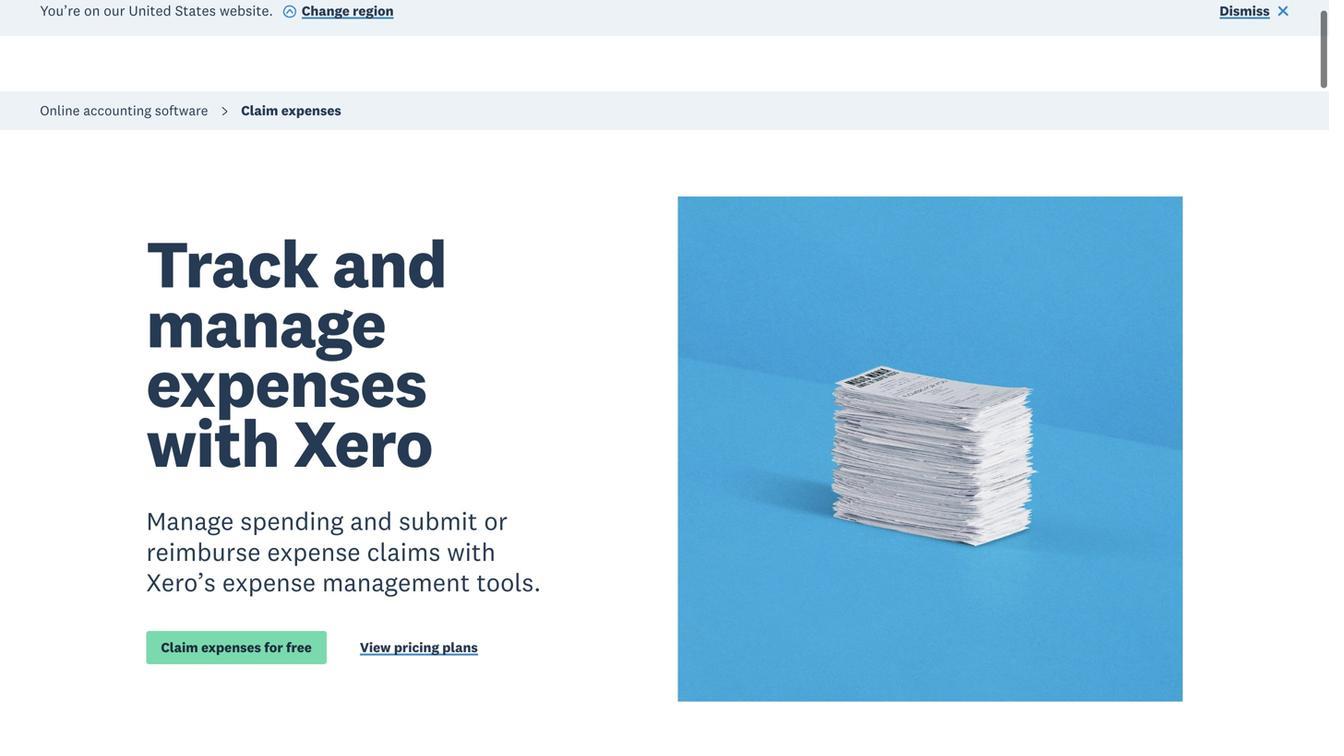 Task type: vqa. For each thing, say whether or not it's contained in the screenshot.
the
no



Task type: describe. For each thing, give the bounding box(es) containing it.
xero's
[[146, 567, 216, 599]]

region
[[353, 2, 394, 20]]

for
[[264, 640, 283, 657]]

claim expenses
[[241, 102, 341, 119]]

states
[[175, 2, 216, 20]]

claim expenses for free link
[[146, 632, 327, 665]]

change region
[[302, 2, 394, 20]]

tools.
[[477, 567, 541, 599]]

you're
[[40, 2, 80, 20]]

claim for claim expenses for free
[[161, 640, 198, 657]]

website.
[[220, 2, 273, 20]]

claim expenses for free
[[161, 640, 312, 657]]

expenses inside track and manage expenses with xero
[[146, 342, 427, 425]]

view pricing plans
[[360, 640, 478, 657]]

pricing
[[394, 640, 439, 657]]

submit
[[399, 506, 478, 538]]

united
[[129, 2, 171, 20]]

with inside track and manage expenses with xero
[[146, 402, 280, 485]]

change region button
[[282, 2, 394, 23]]

accounting
[[83, 102, 151, 119]]

claim for claim expenses
[[241, 102, 278, 119]]

online
[[40, 102, 80, 119]]

expense down 'spending'
[[222, 567, 316, 599]]

spending
[[240, 506, 344, 538]]



Task type: locate. For each thing, give the bounding box(es) containing it.
dismiss button
[[1220, 2, 1290, 23]]

and
[[333, 222, 447, 305], [350, 506, 393, 538]]

0 vertical spatial expenses
[[281, 102, 341, 119]]

view
[[360, 640, 391, 657]]

you're on our united states website.
[[40, 2, 273, 20]]

our
[[104, 2, 125, 20]]

and inside manage spending and submit or reimburse expense claims with xero's expense management tools.
[[350, 506, 393, 538]]

expenses for claim expenses
[[281, 102, 341, 119]]

1 vertical spatial and
[[350, 506, 393, 538]]

claim
[[241, 102, 278, 119], [161, 640, 198, 657]]

0 vertical spatial claim
[[241, 102, 278, 119]]

on
[[84, 2, 100, 20]]

with inside manage spending and submit or reimburse expense claims with xero's expense management tools.
[[447, 536, 496, 568]]

claim down xero's
[[161, 640, 198, 657]]

expenses for claim expenses for free
[[201, 640, 261, 657]]

manage
[[146, 506, 234, 538]]

online accounting software link
[[40, 102, 208, 119]]

online accounting software
[[40, 102, 208, 119]]

1 vertical spatial with
[[447, 536, 496, 568]]

2 vertical spatial expenses
[[201, 640, 261, 657]]

with
[[146, 402, 280, 485], [447, 536, 496, 568]]

expenses inside claim expenses for free link
[[201, 640, 261, 657]]

free
[[286, 640, 312, 657]]

track and manage expenses with xero
[[146, 222, 447, 485]]

manage
[[146, 282, 386, 365]]

breadcrumbs element
[[0, 92, 1330, 130]]

0 vertical spatial and
[[333, 222, 447, 305]]

0 horizontal spatial with
[[146, 402, 280, 485]]

reimburse
[[146, 536, 261, 568]]

management
[[322, 567, 470, 599]]

1 horizontal spatial with
[[447, 536, 496, 568]]

expenses
[[281, 102, 341, 119], [146, 342, 427, 425], [201, 640, 261, 657]]

and inside track and manage expenses with xero
[[333, 222, 447, 305]]

claim inside breadcrumbs element
[[241, 102, 278, 119]]

1 vertical spatial claim
[[161, 640, 198, 657]]

claim expenses link
[[241, 102, 341, 119]]

software
[[155, 102, 208, 119]]

expense
[[267, 536, 361, 568], [222, 567, 316, 599]]

1 vertical spatial expenses
[[146, 342, 427, 425]]

or
[[484, 506, 508, 538]]

1 horizontal spatial claim
[[241, 102, 278, 119]]

claims
[[367, 536, 441, 568]]

expense left the claims
[[267, 536, 361, 568]]

dismiss
[[1220, 2, 1270, 19]]

0 vertical spatial with
[[146, 402, 280, 485]]

track
[[146, 222, 319, 305]]

plans
[[443, 640, 478, 657]]

manage spending and submit or reimburse expense claims with xero's expense management tools.
[[146, 506, 541, 599]]

claim right software
[[241, 102, 278, 119]]

change
[[302, 2, 350, 20]]

with right the claims
[[447, 536, 496, 568]]

xero
[[294, 402, 433, 485]]

a large stack of receipts for expense claims in a neat pile. image
[[678, 197, 1183, 702]]

view pricing plans link
[[360, 640, 478, 660]]

expenses inside breadcrumbs element
[[281, 102, 341, 119]]

0 horizontal spatial claim
[[161, 640, 198, 657]]

with up 'manage'
[[146, 402, 280, 485]]



